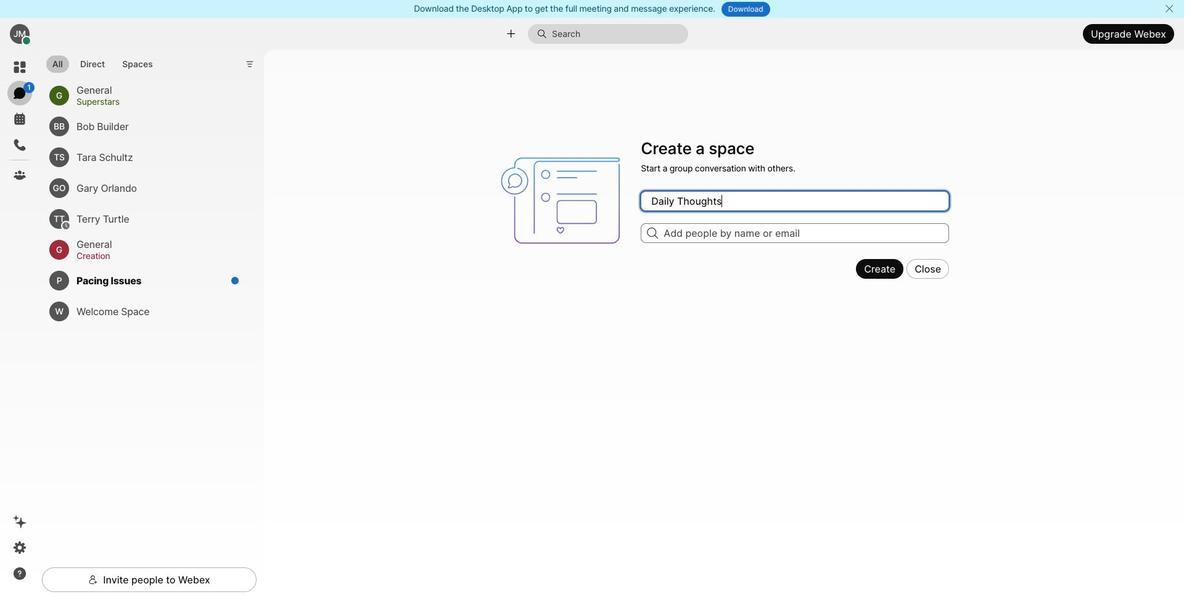 Task type: locate. For each thing, give the bounding box(es) containing it.
0 vertical spatial general list item
[[44, 80, 247, 111]]

pacing issues, new messages list item
[[44, 265, 247, 296]]

terry turtle list item
[[44, 203, 247, 234]]

tab list
[[43, 48, 162, 77]]

webex tab list
[[7, 55, 35, 188]]

1 vertical spatial general list item
[[44, 234, 247, 265]]

general list item
[[44, 80, 247, 111], [44, 234, 247, 265]]

superstars element
[[77, 95, 232, 108]]

creation element
[[77, 249, 232, 263]]

navigation
[[0, 50, 39, 597]]

new messages image
[[231, 276, 239, 285]]

bob builder list item
[[44, 111, 247, 142]]

search_18 image
[[648, 228, 658, 239]]

1 general list item from the top
[[44, 80, 247, 111]]



Task type: describe. For each thing, give the bounding box(es) containing it.
Add people by name or email text field
[[641, 224, 950, 243]]

welcome space list item
[[44, 296, 247, 327]]

gary orlando list item
[[44, 173, 247, 203]]

Name the space (required) text field
[[641, 192, 950, 211]]

create a space image
[[496, 135, 634, 266]]

cancel_16 image
[[1165, 4, 1175, 14]]

2 general list item from the top
[[44, 234, 247, 265]]

tara schultz list item
[[44, 142, 247, 173]]



Task type: vqa. For each thing, say whether or not it's contained in the screenshot.
2nd General 'list item' from the bottom
yes



